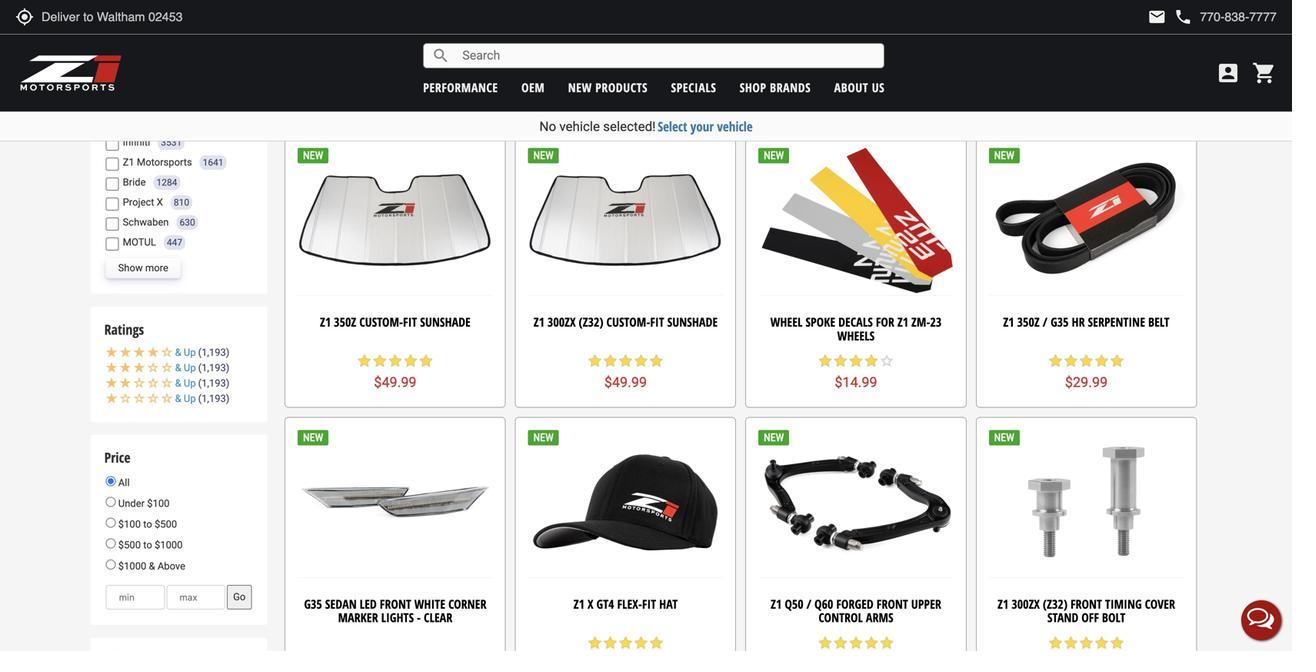Task type: describe. For each thing, give the bounding box(es) containing it.
2 & up 1,193 from the top
[[175, 362, 226, 374]]

1 & up 1,193 from the top
[[175, 347, 226, 359]]

z1 motorsports logo image
[[19, 54, 123, 92]]

account_box link
[[1213, 61, 1245, 85]]

z1 inside wheel spoke decals for z1 zm-23 wheels
[[898, 314, 909, 331]]

q50 for z1 q50 / q60 forged front upper control arms
[[785, 596, 804, 613]]

z1 for z1 350z custom-fit sunshade
[[320, 314, 331, 331]]

1641
[[203, 157, 224, 168]]

phone link
[[1174, 8, 1277, 26]]

above
[[158, 561, 185, 572]]

vr30
[[616, 45, 640, 62]]

specials link
[[671, 79, 717, 96]]

$49.99 for custom-
[[605, 375, 647, 391]]

z1 products
[[185, 27, 239, 38]]

brands
[[770, 79, 811, 96]]

1 sunshade from the left
[[420, 314, 471, 331]]

alternator
[[856, 45, 916, 62]]

star star star star star for front
[[1048, 636, 1125, 651]]

search
[[432, 47, 450, 65]]

z1 for z1 q50 / q60 forged front upper control arms
[[771, 596, 782, 613]]

nissan
[[123, 117, 154, 128]]

z1 for z1 x gt4 flex-fit hat
[[574, 596, 585, 613]]

timing
[[1106, 596, 1142, 613]]

show
[[118, 263, 143, 274]]

1 horizontal spatial $29.99
[[835, 93, 878, 109]]

/ for z1 q50 / q60 forged front upper control arms
[[807, 596, 812, 613]]

schwaben
[[123, 217, 169, 228]]

z1 350z / g35 de alternator belt
[[772, 45, 941, 62]]

1 horizontal spatial serpentine
[[1088, 314, 1146, 331]]

your
[[691, 118, 714, 135]]

z1 300zx (z32) front timing cover stand off bolt
[[998, 596, 1176, 626]]

fit for z1 x gt4 flex-fit hat
[[642, 596, 656, 613]]

flex-
[[617, 596, 642, 613]]

oem link
[[522, 79, 545, 96]]

z1 350z / g35 de a/c compressor belt
[[299, 45, 491, 62]]

z1 q50 / q60 3.0t vr30 serpentine belt
[[527, 45, 724, 62]]

q50 for z1 q50 / q60 3.0t vr30 serpentine belt
[[541, 45, 560, 62]]

z1 for z1 products
[[185, 27, 197, 38]]

810
[[174, 197, 189, 208]]

marker
[[338, 610, 378, 626]]

2 horizontal spatial $29.99
[[1066, 375, 1108, 391]]

upper
[[912, 596, 942, 613]]

$49.99 for fit
[[374, 375, 417, 391]]

0 horizontal spatial $29.99
[[605, 93, 647, 109]]

shop brands
[[740, 79, 811, 96]]

4 up from the top
[[184, 393, 196, 405]]

z1 300zx (z32) custom-fit sunshade
[[534, 314, 718, 331]]

performance link
[[423, 79, 498, 96]]

shop brands link
[[740, 79, 811, 96]]

white
[[415, 596, 445, 613]]

motul
[[123, 237, 156, 248]]

star star star star star $49.99 for fit
[[357, 354, 434, 391]]

under
[[118, 498, 145, 510]]

compressor
[[404, 45, 467, 62]]

more
[[145, 263, 168, 274]]

about us
[[834, 79, 885, 96]]

a/c
[[383, 45, 400, 62]]

0 horizontal spatial star star star star star $29.99
[[587, 71, 664, 109]]

Search search field
[[450, 44, 884, 68]]

for
[[876, 314, 895, 331]]

mail link
[[1148, 8, 1167, 26]]

350z for z1 350z / g35 de alternator belt
[[786, 45, 809, 62]]

ratings
[[104, 320, 144, 339]]

star_border
[[879, 354, 895, 369]]

z1 x gt4 flex-fit hat
[[574, 596, 678, 613]]

no vehicle selected! select your vehicle
[[540, 118, 753, 135]]

z1 350z / g35 hr serpentine belt
[[1004, 314, 1170, 331]]

star star star star star for q60
[[818, 636, 895, 651]]

1 horizontal spatial star star star star star $29.99
[[818, 71, 895, 109]]

go button
[[227, 585, 252, 610]]

account_box
[[1216, 61, 1241, 85]]

about
[[834, 79, 869, 96]]

vehicle inside no vehicle selected! select your vehicle
[[560, 119, 600, 134]]

gt4
[[597, 596, 614, 613]]

1284
[[157, 177, 177, 188]]

23
[[931, 314, 942, 331]]

350z for z1 350z / g35 hr serpentine belt
[[1018, 314, 1040, 331]]

star star star star star_border $14.99
[[818, 354, 895, 391]]

3 1,193 from the top
[[202, 378, 226, 389]]

forged
[[837, 596, 874, 613]]

no
[[540, 119, 556, 134]]

z1 q50 / q60 forged front upper control arms
[[771, 596, 942, 626]]

select your vehicle link
[[658, 118, 753, 135]]

decals
[[839, 314, 873, 331]]

wheels
[[838, 328, 875, 344]]

1 vertical spatial $100
[[118, 519, 141, 531]]

selected!
[[603, 119, 656, 134]]

0 horizontal spatial $1000
[[118, 561, 146, 572]]

price
[[104, 449, 130, 468]]

q60 for forged
[[815, 596, 834, 613]]

show more button
[[106, 259, 181, 279]]

my_location
[[15, 8, 34, 26]]

3 & up 1,193 from the top
[[175, 378, 226, 389]]

3.0t
[[593, 45, 613, 62]]

z1 for z1 300zx (z32) front timing cover stand off bolt
[[998, 596, 1009, 613]]

bolt
[[1102, 610, 1126, 626]]

lights
[[381, 610, 414, 626]]

new
[[568, 79, 592, 96]]

about us link
[[834, 79, 885, 96]]

specials
[[671, 79, 717, 96]]

front for sedan
[[380, 596, 411, 613]]

shopping_cart
[[1253, 61, 1277, 85]]

/ for z1 350z / g35 de alternator belt
[[812, 45, 817, 62]]

shop
[[740, 79, 767, 96]]



Task type: vqa. For each thing, say whether or not it's contained in the screenshot.


Task type: locate. For each thing, give the bounding box(es) containing it.
to up '$500 to $1000'
[[143, 519, 152, 531]]

/ for z1 q50 / q60 3.0t vr30 serpentine belt
[[563, 45, 568, 62]]

de
[[368, 45, 380, 62], [841, 45, 853, 62]]

belt
[[470, 45, 491, 62], [703, 45, 724, 62], [919, 45, 941, 62], [1149, 314, 1170, 331]]

(z32) inside z1 300zx (z32) front timing cover stand off bolt
[[1043, 596, 1068, 613]]

q60 left 3.0t
[[571, 45, 590, 62]]

$29.99 down "z1 350z / g35 hr serpentine belt"
[[1066, 375, 1108, 391]]

us
[[872, 79, 885, 96]]

1 vertical spatial 300zx
[[1012, 596, 1040, 613]]

star star star star star $29.99 down z1 q50 / q60 3.0t vr30 serpentine belt
[[587, 71, 664, 109]]

performance
[[423, 79, 498, 96]]

brand
[[104, 90, 136, 109]]

to down $100 to $500
[[143, 540, 152, 551]]

0 horizontal spatial $100
[[118, 519, 141, 531]]

show more
[[118, 263, 168, 274]]

(z32) for front
[[1043, 596, 1068, 613]]

1 vertical spatial $1000
[[118, 561, 146, 572]]

2 $49.99 from the left
[[605, 375, 647, 391]]

$49.99 down z1 350z custom-fit sunshade at the left of the page
[[374, 375, 417, 391]]

front for 300zx
[[1071, 596, 1103, 613]]

0 horizontal spatial serpentine
[[643, 45, 700, 62]]

serpentine
[[643, 45, 700, 62], [1088, 314, 1146, 331]]

z1 350z custom-fit sunshade
[[320, 314, 471, 331]]

1 vertical spatial serpentine
[[1088, 314, 1146, 331]]

shopping_cart link
[[1249, 61, 1277, 85]]

1 de from the left
[[368, 45, 380, 62]]

3 star star star star star from the left
[[1048, 636, 1125, 651]]

star star star star star $29.99 down "z1 350z / g35 hr serpentine belt"
[[1048, 354, 1125, 391]]

2 up from the top
[[184, 362, 196, 374]]

z1 for z1 300zx (z32) custom-fit sunshade
[[534, 314, 545, 331]]

1 star star star star star from the left
[[587, 636, 664, 651]]

to for $100
[[143, 519, 152, 531]]

2 horizontal spatial star star star star star
[[1048, 636, 1125, 651]]

None checkbox
[[106, 158, 119, 171], [106, 178, 119, 191], [106, 218, 119, 231], [106, 158, 119, 171], [106, 178, 119, 191], [106, 218, 119, 231]]

0 horizontal spatial q50
[[541, 45, 560, 62]]

0 horizontal spatial sunshade
[[420, 314, 471, 331]]

q50 up "oem" on the left top of the page
[[541, 45, 560, 62]]

0 vertical spatial $500
[[155, 519, 177, 531]]

de left a/c
[[368, 45, 380, 62]]

phone
[[1174, 8, 1193, 26]]

1 vertical spatial to
[[143, 540, 152, 551]]

0 horizontal spatial $500
[[118, 540, 141, 551]]

$100 to $500
[[116, 519, 177, 531]]

products
[[199, 27, 239, 38]]

bride
[[123, 177, 146, 188]]

300zx for z1 300zx (z32) custom-fit sunshade
[[548, 314, 576, 331]]

0 horizontal spatial star star star star star
[[587, 636, 664, 651]]

$1000
[[155, 540, 183, 551], [118, 561, 146, 572]]

star star star star star for flex-
[[587, 636, 664, 651]]

350z
[[314, 45, 336, 62], [786, 45, 809, 62], [334, 314, 356, 331], [1018, 314, 1040, 331]]

(z32)
[[579, 314, 604, 331], [1043, 596, 1068, 613]]

hat
[[659, 596, 678, 613]]

x
[[588, 596, 594, 613]]

0 vertical spatial to
[[143, 519, 152, 531]]

2 horizontal spatial star star star star star $29.99
[[1048, 354, 1125, 391]]

z1 inside z1 300zx (z32) front timing cover stand off bolt
[[998, 596, 1009, 613]]

3 up from the top
[[184, 378, 196, 389]]

off
[[1082, 610, 1099, 626]]

star star star star star $29.99 down z1 350z / g35 de alternator belt
[[818, 71, 895, 109]]

0 horizontal spatial custom-
[[359, 314, 403, 331]]

wheel spoke decals for z1 zm-23 wheels
[[771, 314, 942, 344]]

0 horizontal spatial de
[[368, 45, 380, 62]]

None checkbox
[[106, 138, 119, 151], [106, 198, 119, 211], [106, 238, 119, 251], [106, 138, 119, 151], [106, 198, 119, 211], [106, 238, 119, 251]]

min number field
[[106, 585, 165, 610]]

g35 left the sedan
[[304, 596, 322, 613]]

q50 inside the z1 q50 / q60 forged front upper control arms
[[785, 596, 804, 613]]

$29.99
[[605, 93, 647, 109], [835, 93, 878, 109], [1066, 375, 1108, 391]]

$49.99 down z1 300zx (z32) custom-fit sunshade
[[605, 375, 647, 391]]

/ for z1 350z / g35 de a/c compressor belt
[[339, 45, 344, 62]]

vehicle right no
[[560, 119, 600, 134]]

de for alternator
[[841, 45, 853, 62]]

/ for z1 350z / g35 hr serpentine belt
[[1043, 314, 1048, 331]]

0 horizontal spatial (z32)
[[579, 314, 604, 331]]

star
[[418, 71, 434, 87], [587, 71, 603, 87], [603, 71, 618, 87], [618, 71, 634, 87], [634, 71, 649, 87], [649, 71, 664, 87], [818, 71, 833, 87], [833, 71, 849, 87], [849, 71, 864, 87], [864, 71, 879, 87], [879, 71, 895, 87], [357, 354, 372, 369], [372, 354, 388, 369], [388, 354, 403, 369], [403, 354, 418, 369], [418, 354, 434, 369], [587, 354, 603, 369], [603, 354, 618, 369], [618, 354, 634, 369], [634, 354, 649, 369], [649, 354, 664, 369], [818, 354, 833, 369], [833, 354, 849, 369], [849, 354, 864, 369], [864, 354, 879, 369], [1048, 354, 1064, 369], [1064, 354, 1079, 369], [1079, 354, 1095, 369], [1095, 354, 1110, 369], [1110, 354, 1125, 369], [587, 636, 603, 651], [603, 636, 618, 651], [618, 636, 634, 651], [634, 636, 649, 651], [649, 636, 664, 651], [818, 636, 833, 651], [833, 636, 849, 651], [849, 636, 864, 651], [864, 636, 879, 651], [879, 636, 895, 651], [1048, 636, 1064, 651], [1064, 636, 1079, 651], [1079, 636, 1095, 651], [1095, 636, 1110, 651], [1110, 636, 1125, 651]]

$1000 & above
[[116, 561, 185, 572]]

630
[[180, 217, 195, 228]]

hr
[[1072, 314, 1085, 331]]

star star star star star $49.99 down z1 300zx (z32) custom-fit sunshade
[[587, 354, 664, 391]]

motorsports
[[137, 157, 192, 168]]

front inside the z1 q50 / q60 forged front upper control arms
[[877, 596, 909, 613]]

$500 up '$500 to $1000'
[[155, 519, 177, 531]]

g35 for a/c
[[347, 45, 365, 62]]

sedan
[[325, 596, 357, 613]]

1 vertical spatial (z32)
[[1043, 596, 1068, 613]]

g35 up 'about'
[[820, 45, 838, 62]]

z1 for z1 350z / g35 hr serpentine belt
[[1004, 314, 1015, 331]]

3 front from the left
[[1071, 596, 1103, 613]]

to for $500
[[143, 540, 152, 551]]

all
[[116, 477, 130, 489]]

1 horizontal spatial $500
[[155, 519, 177, 531]]

z1 for z1 350z / g35 de alternator belt
[[772, 45, 783, 62]]

$49.99
[[374, 375, 417, 391], [605, 375, 647, 391]]

control
[[819, 610, 863, 626]]

1 horizontal spatial q50
[[785, 596, 804, 613]]

1 horizontal spatial (z32)
[[1043, 596, 1068, 613]]

1 star star star star star $49.99 from the left
[[357, 354, 434, 391]]

cover
[[1145, 596, 1176, 613]]

1 $49.99 from the left
[[374, 375, 417, 391]]

max number field
[[166, 585, 225, 610]]

star star star star star down z1 x gt4 flex-fit hat on the bottom of the page
[[587, 636, 664, 651]]

star star star star star
[[587, 636, 664, 651], [818, 636, 895, 651], [1048, 636, 1125, 651]]

up
[[184, 347, 196, 359], [184, 362, 196, 374], [184, 378, 196, 389], [184, 393, 196, 405]]

2 star star star star star $49.99 from the left
[[587, 354, 664, 391]]

300zx for z1 300zx (z32) front timing cover stand off bolt
[[1012, 596, 1040, 613]]

clear
[[424, 610, 453, 626]]

1 1,193 from the top
[[202, 347, 226, 359]]

z1 for z1 motorsports
[[123, 157, 134, 168]]

$100
[[147, 498, 170, 510], [118, 519, 141, 531]]

fit
[[403, 314, 417, 331], [650, 314, 665, 331], [642, 596, 656, 613]]

1 vertical spatial $500
[[118, 540, 141, 551]]

350z for z1 350z / g35 de a/c compressor belt
[[314, 45, 336, 62]]

1 up from the top
[[184, 347, 196, 359]]

None radio
[[106, 497, 116, 507], [106, 518, 116, 528], [106, 539, 116, 549], [106, 497, 116, 507], [106, 518, 116, 528], [106, 539, 116, 549]]

spoke
[[806, 314, 836, 331]]

q50 left control
[[785, 596, 804, 613]]

1 horizontal spatial custom-
[[607, 314, 650, 331]]

0 vertical spatial $1000
[[155, 540, 183, 551]]

350z for z1 350z custom-fit sunshade
[[334, 314, 356, 331]]

1 front from the left
[[380, 596, 411, 613]]

0 horizontal spatial vehicle
[[560, 119, 600, 134]]

1 horizontal spatial $100
[[147, 498, 170, 510]]

/ inside the z1 q50 / q60 forged front upper control arms
[[807, 596, 812, 613]]

0 vertical spatial serpentine
[[643, 45, 700, 62]]

mail
[[1148, 8, 1167, 26]]

447
[[167, 237, 182, 248]]

2 de from the left
[[841, 45, 853, 62]]

g35 for alternator
[[820, 45, 838, 62]]

g35 left 'hr'
[[1051, 314, 1069, 331]]

g35 for serpentine
[[1051, 314, 1069, 331]]

$1000 up above
[[155, 540, 183, 551]]

select
[[658, 118, 688, 135]]

z1 for z1 q50 / q60 3.0t vr30 serpentine belt
[[527, 45, 538, 62]]

new products link
[[568, 79, 648, 96]]

0 vertical spatial (z32)
[[579, 314, 604, 331]]

1 horizontal spatial sunshade
[[668, 314, 718, 331]]

4 1,193 from the top
[[202, 393, 226, 405]]

front left timing
[[1071, 596, 1103, 613]]

g35 inside g35 sedan led front white corner marker lights - clear
[[304, 596, 322, 613]]

front inside z1 300zx (z32) front timing cover stand off bolt
[[1071, 596, 1103, 613]]

1 horizontal spatial front
[[877, 596, 909, 613]]

mail phone
[[1148, 8, 1193, 26]]

star star star star star down control
[[818, 636, 895, 651]]

1 horizontal spatial 300zx
[[1012, 596, 1040, 613]]

2 sunshade from the left
[[668, 314, 718, 331]]

q60 for 3.0t
[[571, 45, 590, 62]]

oem
[[522, 79, 545, 96]]

$100 up $100 to $500
[[147, 498, 170, 510]]

star star star star star $49.99 for custom-
[[587, 354, 664, 391]]

1 horizontal spatial star star star star star $49.99
[[587, 354, 664, 391]]

star star star star star $49.99 down z1 350z custom-fit sunshade at the left of the page
[[357, 354, 434, 391]]

x
[[157, 197, 163, 208]]

arms
[[866, 610, 894, 626]]

project
[[123, 197, 154, 208]]

serpentine up specials
[[643, 45, 700, 62]]

1 horizontal spatial vehicle
[[717, 118, 753, 135]]

300zx inside z1 300zx (z32) front timing cover stand off bolt
[[1012, 596, 1040, 613]]

new products
[[568, 79, 648, 96]]

0 horizontal spatial front
[[380, 596, 411, 613]]

1 horizontal spatial $1000
[[155, 540, 183, 551]]

$29.99 up "selected!"
[[605, 93, 647, 109]]

1 horizontal spatial $49.99
[[605, 375, 647, 391]]

z1 motorsports
[[123, 157, 192, 168]]

project x
[[123, 197, 163, 208]]

z1 inside the z1 q50 / q60 forged front upper control arms
[[771, 596, 782, 613]]

2 to from the top
[[143, 540, 152, 551]]

g35
[[347, 45, 365, 62], [820, 45, 838, 62], [1051, 314, 1069, 331], [304, 596, 322, 613]]

1 custom- from the left
[[359, 314, 403, 331]]

under  $100
[[116, 498, 170, 510]]

front inside g35 sedan led front white corner marker lights - clear
[[380, 596, 411, 613]]

fit for z1 300zx (z32) custom-fit sunshade
[[650, 314, 665, 331]]

vehicle right your
[[717, 118, 753, 135]]

$100 down under
[[118, 519, 141, 531]]

-
[[417, 610, 421, 626]]

1 vertical spatial q60
[[815, 596, 834, 613]]

led
[[360, 596, 377, 613]]

1 horizontal spatial star star star star star
[[818, 636, 895, 651]]

1,193
[[202, 347, 226, 359], [202, 362, 226, 374], [202, 378, 226, 389], [202, 393, 226, 405]]

0 horizontal spatial star star star star star $49.99
[[357, 354, 434, 391]]

stand
[[1048, 610, 1079, 626]]

2 custom- from the left
[[607, 314, 650, 331]]

serpentine right 'hr'
[[1088, 314, 1146, 331]]

zm-
[[912, 314, 931, 331]]

2 star star star star star from the left
[[818, 636, 895, 651]]

go
[[233, 592, 246, 603]]

$29.99 down z1 350z / g35 de alternator belt
[[835, 93, 878, 109]]

0 vertical spatial $100
[[147, 498, 170, 510]]

q60
[[571, 45, 590, 62], [815, 596, 834, 613]]

de for a/c
[[368, 45, 380, 62]]

0 horizontal spatial $49.99
[[374, 375, 417, 391]]

q60 left "forged"
[[815, 596, 834, 613]]

g35 sedan led front white corner marker lights - clear
[[304, 596, 487, 626]]

0 horizontal spatial q60
[[571, 45, 590, 62]]

vehicle
[[717, 118, 753, 135], [560, 119, 600, 134]]

4 & up 1,193 from the top
[[175, 393, 226, 405]]

1 to from the top
[[143, 519, 152, 531]]

$1000 down '$500 to $1000'
[[118, 561, 146, 572]]

front left -
[[380, 596, 411, 613]]

0 vertical spatial 300zx
[[548, 314, 576, 331]]

2 1,193 from the top
[[202, 362, 226, 374]]

front left "upper"
[[877, 596, 909, 613]]

0 horizontal spatial 300zx
[[548, 314, 576, 331]]

products
[[596, 79, 648, 96]]

0 vertical spatial q50
[[541, 45, 560, 62]]

2 horizontal spatial front
[[1071, 596, 1103, 613]]

$14.99
[[835, 375, 878, 391]]

g35 left a/c
[[347, 45, 365, 62]]

1 horizontal spatial de
[[841, 45, 853, 62]]

$500 to $1000
[[116, 540, 183, 551]]

star star star star star $49.99
[[357, 354, 434, 391], [587, 354, 664, 391]]

(z32) for custom-
[[579, 314, 604, 331]]

z1 for z1 350z / g35 de a/c compressor belt
[[299, 45, 310, 62]]

2 front from the left
[[877, 596, 909, 613]]

1 vertical spatial q50
[[785, 596, 804, 613]]

star star star star star down off
[[1048, 636, 1125, 651]]

$500 down $100 to $500
[[118, 540, 141, 551]]

de up 'about'
[[841, 45, 853, 62]]

q60 inside the z1 q50 / q60 forged front upper control arms
[[815, 596, 834, 613]]

sunshade
[[420, 314, 471, 331], [668, 314, 718, 331]]

0 vertical spatial q60
[[571, 45, 590, 62]]

None radio
[[106, 477, 116, 487], [106, 560, 116, 570], [106, 477, 116, 487], [106, 560, 116, 570]]

infiniti
[[123, 137, 150, 148]]

& up 1,193
[[175, 347, 226, 359], [175, 362, 226, 374], [175, 378, 226, 389], [175, 393, 226, 405]]

1 horizontal spatial q60
[[815, 596, 834, 613]]



